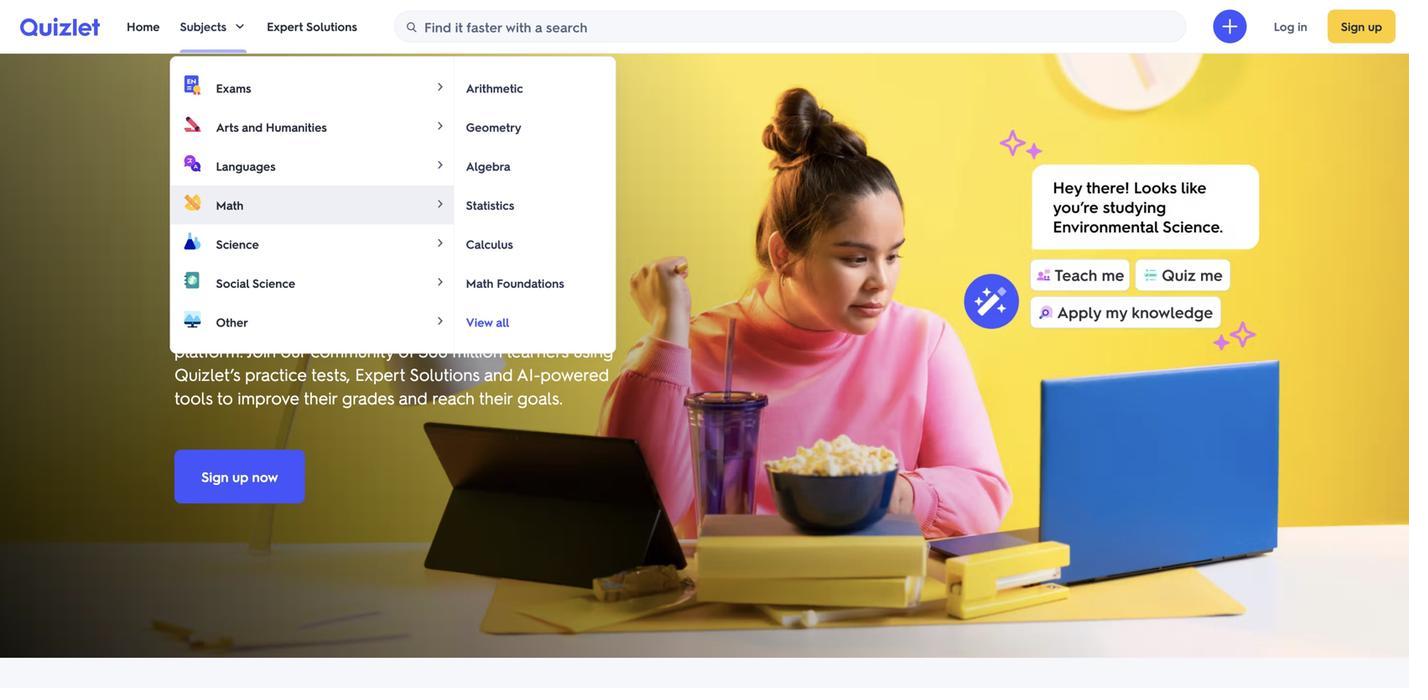 Task type: describe. For each thing, give the bounding box(es) containing it.
improve
[[238, 387, 300, 409]]

is
[[234, 316, 245, 338]]

300
[[419, 340, 448, 362]]

up for sign up
[[1369, 19, 1383, 34]]

calculus
[[466, 236, 513, 252]]

sign up now
[[201, 468, 278, 485]]

tools
[[175, 387, 213, 409]]

to
[[217, 387, 233, 409]]

tests,
[[311, 363, 350, 385]]

sign up button
[[1328, 10, 1396, 43]]

other image
[[183, 309, 203, 329]]

community
[[311, 340, 394, 362]]

log
[[1274, 19, 1295, 34]]

experience a new era of ai-enhanced learning
[[175, 207, 589, 302]]

solutions inside quizlet is more than flashcards: it's the #1 global learning platform. join our community of 300 million learners using quizlet's practice tests, expert solutions and ai-powered tools to improve their grades and reach their goals.
[[410, 363, 480, 385]]

geometry
[[466, 119, 522, 134]]

grades
[[342, 387, 395, 409]]

up for sign up now
[[232, 468, 248, 485]]

quizlet is more than flashcards: it's the #1 global learning platform. join our community of 300 million learners using quizlet's practice tests, expert solutions and ai-powered tools to improve their grades and reach their goals.
[[175, 316, 614, 409]]

learners
[[507, 340, 569, 362]]

solutions inside expert solutions 'link'
[[306, 19, 357, 34]]

goals.
[[517, 387, 563, 409]]

dialog containing exams
[[170, 56, 616, 354]]

caret right image for science
[[434, 236, 447, 249]]

now
[[252, 468, 278, 485]]

log in
[[1274, 19, 1308, 34]]

sign for sign up
[[1341, 19, 1365, 34]]

learning inside quizlet is more than flashcards: it's the #1 global learning platform. join our community of 300 million learners using quizlet's practice tests, expert solutions and ai-powered tools to improve their grades and reach their goals.
[[543, 316, 605, 338]]

search image
[[405, 21, 419, 34]]

view all link
[[466, 314, 510, 330]]

science image
[[183, 231, 203, 251]]

practice
[[245, 363, 307, 385]]

experience
[[175, 207, 369, 255]]

0 vertical spatial and
[[242, 119, 263, 134]]

it's
[[417, 316, 437, 338]]

math foundations
[[466, 275, 564, 291]]

math for math
[[216, 197, 244, 212]]

of inside quizlet is more than flashcards: it's the #1 global learning platform. join our community of 300 million learners using quizlet's practice tests, expert solutions and ai-powered tools to improve their grades and reach their goals.
[[399, 340, 414, 362]]

calculus link
[[454, 224, 615, 263]]

new
[[409, 207, 478, 255]]

join
[[247, 340, 276, 362]]

quizlet's
[[175, 363, 240, 385]]

1 horizontal spatial and
[[399, 387, 428, 409]]

1 their from the left
[[304, 387, 338, 409]]

1 vertical spatial and
[[484, 363, 513, 385]]

other
[[216, 314, 248, 330]]

a
[[379, 207, 399, 255]]

log in button
[[1261, 10, 1321, 43]]

#1
[[470, 316, 485, 338]]

the
[[441, 316, 465, 338]]

sign up now button
[[175, 450, 305, 503]]

foundations
[[497, 275, 564, 291]]

era
[[488, 207, 544, 255]]

view all
[[466, 314, 510, 330]]

home link
[[127, 0, 160, 53]]

0 vertical spatial science
[[216, 236, 259, 252]]

sign up
[[1341, 19, 1383, 34]]

math image
[[183, 192, 203, 212]]

platform.
[[175, 340, 243, 362]]



Task type: locate. For each thing, give the bounding box(es) containing it.
their down tests,
[[304, 387, 338, 409]]

sign inside button
[[201, 468, 229, 485]]

geometry link
[[454, 107, 615, 146]]

3 caret right image from the top
[[434, 236, 447, 249]]

2 their from the left
[[479, 387, 513, 409]]

create image
[[1221, 16, 1241, 36]]

million
[[453, 340, 503, 362]]

of inside experience a new era of ai-enhanced learning
[[554, 207, 589, 255]]

global
[[490, 316, 538, 338]]

social science
[[216, 275, 295, 291]]

ai- down 'learners'
[[517, 363, 541, 385]]

1 horizontal spatial ai-
[[517, 363, 541, 385]]

languages image
[[183, 153, 203, 173]]

view
[[466, 314, 493, 330]]

1 vertical spatial solutions
[[410, 363, 480, 385]]

0 vertical spatial ai-
[[175, 254, 229, 302]]

solutions left 'search' icon at the left
[[306, 19, 357, 34]]

up inside button
[[232, 468, 248, 485]]

sign right in
[[1341, 19, 1365, 34]]

social
[[216, 275, 249, 291]]

math right "math" icon
[[216, 197, 244, 212]]

0 horizontal spatial their
[[304, 387, 338, 409]]

using
[[574, 340, 614, 362]]

0 horizontal spatial math
[[216, 197, 244, 212]]

0 vertical spatial expert
[[267, 19, 303, 34]]

1 quizlet image from the top
[[20, 17, 100, 36]]

expert up grades
[[355, 363, 405, 385]]

social science image
[[183, 270, 203, 290]]

math
[[216, 197, 244, 212], [466, 275, 494, 291]]

algebra
[[466, 158, 511, 173]]

caret right image for arts and humanities
[[434, 119, 447, 132]]

ai-
[[175, 254, 229, 302], [517, 363, 541, 385]]

1 vertical spatial learning
[[543, 316, 605, 338]]

1 horizontal spatial their
[[479, 387, 513, 409]]

science
[[216, 236, 259, 252], [252, 275, 295, 291]]

math for math foundations
[[466, 275, 494, 291]]

0 vertical spatial caret right image
[[434, 80, 447, 93]]

arts
[[216, 119, 239, 134]]

2 vertical spatial and
[[399, 387, 428, 409]]

in
[[1298, 19, 1308, 34]]

up
[[1369, 19, 1383, 34], [232, 468, 248, 485]]

caret right image for languages
[[434, 158, 447, 171]]

expert inside 'link'
[[267, 19, 303, 34]]

1 caret right image from the top
[[434, 80, 447, 93]]

Search text field
[[424, 11, 1182, 43]]

dialog
[[170, 56, 616, 354]]

0 horizontal spatial up
[[232, 468, 248, 485]]

up right in
[[1369, 19, 1383, 34]]

enhanced
[[229, 254, 399, 302]]

arithmetic link
[[454, 68, 615, 107]]

caret right image left statistics
[[434, 197, 447, 210]]

5 caret right image from the top
[[434, 314, 447, 327]]

1 vertical spatial caret right image
[[434, 197, 447, 210]]

ai- down science icon
[[175, 254, 229, 302]]

their
[[304, 387, 338, 409], [479, 387, 513, 409]]

1 caret right image from the top
[[434, 119, 447, 132]]

caret right image for other
[[434, 314, 447, 327]]

arts and humanities image
[[183, 114, 203, 134]]

subjects
[[180, 19, 227, 34]]

1 vertical spatial science
[[252, 275, 295, 291]]

solutions up reach
[[410, 363, 480, 385]]

up left now
[[232, 468, 248, 485]]

up inside button
[[1369, 19, 1383, 34]]

statistics link
[[454, 185, 615, 224]]

1 vertical spatial sign
[[201, 468, 229, 485]]

4 caret right image from the top
[[434, 275, 447, 288]]

exams image
[[183, 75, 203, 95]]

0 horizontal spatial expert
[[267, 19, 303, 34]]

1 horizontal spatial solutions
[[410, 363, 480, 385]]

caret right image left geometry
[[434, 119, 447, 132]]

caret right image for social science
[[434, 275, 447, 288]]

home
[[127, 19, 160, 34]]

0 horizontal spatial of
[[399, 340, 414, 362]]

math up view on the left of page
[[466, 275, 494, 291]]

and left reach
[[399, 387, 428, 409]]

expert solutions link
[[267, 0, 357, 53]]

ai- inside experience a new era of ai-enhanced learning
[[175, 254, 229, 302]]

1 horizontal spatial expert
[[355, 363, 405, 385]]

1 vertical spatial ai-
[[517, 363, 541, 385]]

learning
[[409, 254, 553, 302], [543, 316, 605, 338]]

2 quizlet image from the top
[[20, 18, 100, 36]]

their right reach
[[479, 387, 513, 409]]

None search field
[[394, 10, 1187, 43]]

and
[[242, 119, 263, 134], [484, 363, 513, 385], [399, 387, 428, 409]]

reach
[[432, 387, 475, 409]]

2 caret right image from the top
[[434, 158, 447, 171]]

of left 300
[[399, 340, 414, 362]]

0 vertical spatial learning
[[409, 254, 553, 302]]

sign left now
[[201, 468, 229, 485]]

our
[[281, 340, 306, 362]]

learning inside experience a new era of ai-enhanced learning
[[409, 254, 553, 302]]

more
[[250, 316, 290, 338]]

0 vertical spatial sign
[[1341, 19, 1365, 34]]

of
[[554, 207, 589, 255], [399, 340, 414, 362]]

caret right image up 300
[[434, 314, 447, 327]]

0 vertical spatial math
[[216, 197, 244, 212]]

quizlet image
[[20, 17, 100, 36], [20, 18, 100, 36]]

1 vertical spatial of
[[399, 340, 414, 362]]

flashcards:
[[331, 316, 412, 338]]

science up the social
[[216, 236, 259, 252]]

of right era
[[554, 207, 589, 255]]

0 horizontal spatial sign
[[201, 468, 229, 485]]

arts and humanities
[[216, 119, 327, 134]]

learning down the calculus
[[409, 254, 553, 302]]

1 vertical spatial expert
[[355, 363, 405, 385]]

exams
[[216, 80, 251, 95]]

expert
[[267, 19, 303, 34], [355, 363, 405, 385]]

ai- inside quizlet is more than flashcards: it's the #1 global learning platform. join our community of 300 million learners using quizlet's practice tests, expert solutions and ai-powered tools to improve their grades and reach their goals.
[[517, 363, 541, 385]]

1 horizontal spatial up
[[1369, 19, 1383, 34]]

0 horizontal spatial ai-
[[175, 254, 229, 302]]

solutions
[[306, 19, 357, 34], [410, 363, 480, 385]]

humanities
[[266, 119, 327, 134]]

expert inside quizlet is more than flashcards: it's the #1 global learning platform. join our community of 300 million learners using quizlet's practice tests, expert solutions and ai-powered tools to improve their grades and reach their goals.
[[355, 363, 405, 385]]

quizlet
[[175, 316, 230, 338]]

caret right image left algebra
[[434, 158, 447, 171]]

1 horizontal spatial of
[[554, 207, 589, 255]]

caret right image left arithmetic
[[434, 80, 447, 93]]

sign for sign up now
[[201, 468, 229, 485]]

algebra link
[[454, 146, 615, 185]]

statistics
[[466, 197, 515, 212]]

all
[[496, 314, 510, 330]]

expert right caret down icon on the top left of page
[[267, 19, 303, 34]]

caret down image
[[233, 20, 247, 33]]

1 horizontal spatial math
[[466, 275, 494, 291]]

science right the social
[[252, 275, 295, 291]]

2 horizontal spatial and
[[484, 363, 513, 385]]

sign
[[1341, 19, 1365, 34], [201, 468, 229, 485]]

math foundations link
[[454, 263, 615, 302]]

caret right image up the
[[434, 275, 447, 288]]

0 horizontal spatial and
[[242, 119, 263, 134]]

and down million
[[484, 363, 513, 385]]

Search field
[[395, 11, 1186, 43]]

and right arts
[[242, 119, 263, 134]]

2 caret right image from the top
[[434, 197, 447, 210]]

0 vertical spatial solutions
[[306, 19, 357, 34]]

languages
[[216, 158, 276, 173]]

1 horizontal spatial sign
[[1341, 19, 1365, 34]]

caret right image
[[434, 119, 447, 132], [434, 158, 447, 171], [434, 236, 447, 249], [434, 275, 447, 288], [434, 314, 447, 327]]

0 vertical spatial up
[[1369, 19, 1383, 34]]

1 vertical spatial math
[[466, 275, 494, 291]]

0 vertical spatial of
[[554, 207, 589, 255]]

caret right image for math
[[434, 197, 447, 210]]

sign inside button
[[1341, 19, 1365, 34]]

caret right image left the calculus
[[434, 236, 447, 249]]

caret right image
[[434, 80, 447, 93], [434, 197, 447, 210]]

learning up using
[[543, 316, 605, 338]]

expert solutions
[[267, 19, 357, 34]]

1 vertical spatial up
[[232, 468, 248, 485]]

caret right image for exams
[[434, 80, 447, 93]]

arithmetic
[[466, 80, 523, 95]]

than
[[294, 316, 327, 338]]

powered
[[541, 363, 609, 385]]

0 horizontal spatial solutions
[[306, 19, 357, 34]]

subjects button
[[180, 0, 247, 53]]



Task type: vqa. For each thing, say whether or not it's contained in the screenshot.
Upgrade: free 7-day trial button
no



